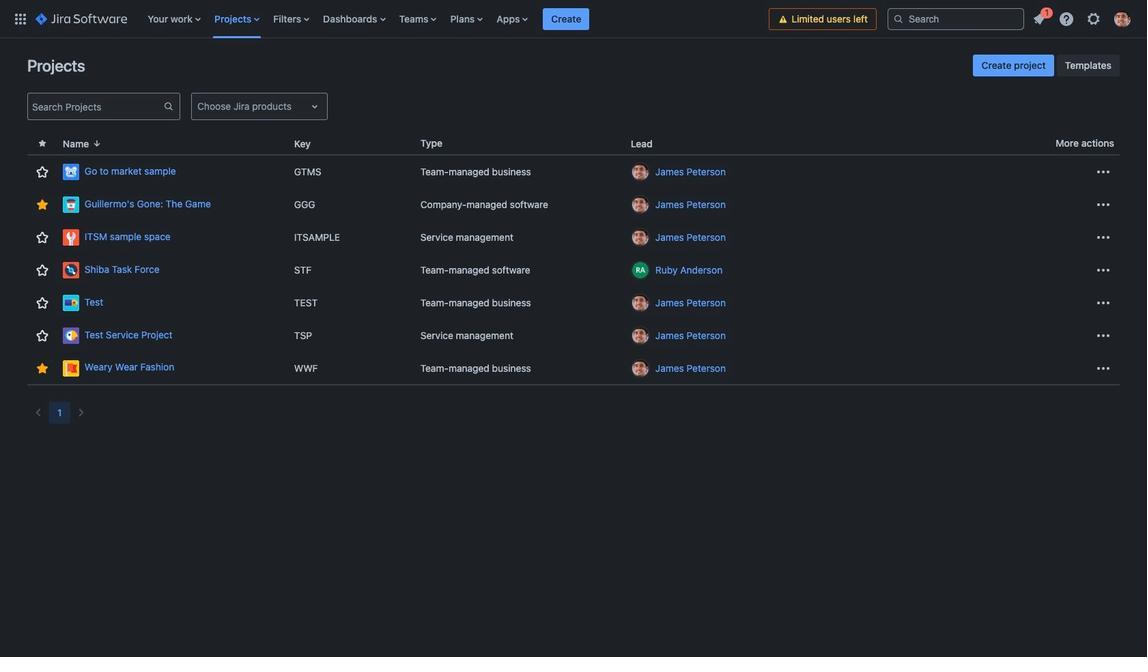 Task type: describe. For each thing, give the bounding box(es) containing it.
star guillermo's gone: the game image
[[34, 197, 50, 213]]

search image
[[893, 13, 904, 24]]

0 horizontal spatial list item
[[543, 0, 590, 38]]

star weary wear fashion image
[[34, 360, 50, 377]]

previous image
[[30, 405, 46, 421]]

help image
[[1058, 11, 1075, 27]]

Search field
[[888, 8, 1024, 30]]

open image
[[307, 98, 323, 115]]

Choose Jira products text field
[[197, 100, 200, 113]]

1 horizontal spatial list
[[1027, 5, 1139, 31]]

0 horizontal spatial list
[[141, 0, 769, 38]]

star test image
[[34, 295, 50, 311]]

next image
[[73, 405, 89, 421]]

star go to market sample image
[[34, 164, 50, 180]]

star test service project image
[[34, 328, 50, 344]]



Task type: locate. For each thing, give the bounding box(es) containing it.
list item inside list
[[1027, 5, 1053, 30]]

star itsm sample space image
[[34, 229, 50, 246]]

notifications image
[[1031, 11, 1047, 27]]

primary element
[[8, 0, 769, 38]]

your profile and settings image
[[1114, 11, 1131, 27]]

list item
[[543, 0, 590, 38], [1027, 5, 1053, 30]]

group
[[973, 55, 1120, 76]]

jira software image
[[36, 11, 127, 27], [36, 11, 127, 27]]

list
[[141, 0, 769, 38], [1027, 5, 1139, 31]]

None search field
[[888, 8, 1024, 30]]

star shiba task force image
[[34, 262, 50, 279]]

1 horizontal spatial list item
[[1027, 5, 1053, 30]]

appswitcher icon image
[[12, 11, 29, 27]]

Search Projects text field
[[28, 97, 163, 116]]

banner
[[0, 0, 1147, 38]]

settings image
[[1086, 11, 1102, 27]]



Task type: vqa. For each thing, say whether or not it's contained in the screenshot.
list to the right
yes



